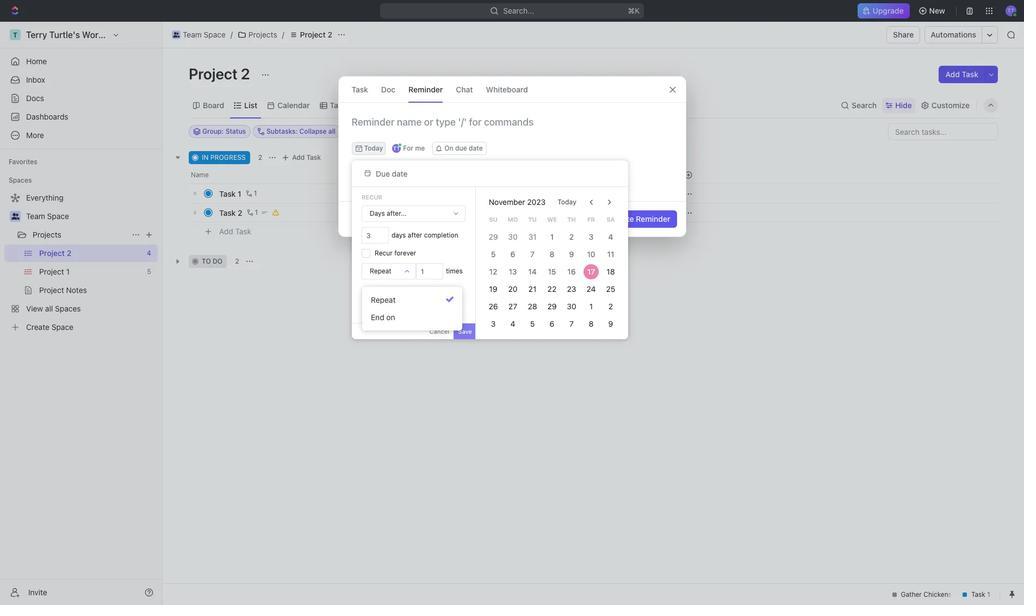 Task type: describe. For each thing, give the bounding box(es) containing it.
1 vertical spatial add task
[[292, 153, 321, 162]]

on
[[387, 313, 395, 322]]

1 vertical spatial add task button
[[279, 151, 325, 164]]

1 horizontal spatial projects
[[249, 30, 277, 39]]

today inside button
[[558, 198, 577, 206]]

today inside dropdown button
[[364, 144, 383, 152]]

home link
[[4, 53, 158, 70]]

add for add task button to the bottom
[[219, 227, 233, 236]]

doc
[[381, 85, 396, 94]]

new button
[[914, 2, 952, 20]]

progress
[[210, 153, 246, 162]]

today button
[[352, 142, 386, 155]]

dialog containing task
[[338, 76, 686, 237]]

task 2
[[219, 208, 242, 217]]

1 for task 1
[[254, 189, 257, 198]]

share button
[[887, 26, 921, 44]]

to
[[202, 257, 211, 266]]

calendar
[[278, 100, 310, 110]]

customize
[[932, 100, 970, 110]]

task 1
[[219, 189, 241, 198]]

dashboards link
[[4, 108, 158, 126]]

inbox
[[26, 75, 45, 84]]

whiteboard
[[486, 85, 528, 94]]

create reminder
[[610, 214, 671, 224]]

chat
[[456, 85, 473, 94]]

create
[[610, 214, 634, 224]]

assignees
[[453, 127, 486, 135]]

docs
[[26, 94, 44, 103]]

0 horizontal spatial project
[[189, 65, 238, 83]]

chat button
[[456, 77, 473, 102]]

reminder inside button
[[636, 214, 671, 224]]

0 vertical spatial reminder
[[409, 85, 443, 94]]

projects inside "tree"
[[33, 230, 61, 239]]

days
[[392, 231, 406, 239]]

Search tasks... text field
[[889, 124, 998, 140]]

1 button for 2
[[245, 207, 260, 218]]

save
[[458, 328, 472, 335]]

tu
[[528, 216, 537, 223]]

favorites button
[[4, 156, 42, 169]]

repeat inside dropdown button
[[370, 267, 392, 275]]

recur for recur forever
[[375, 249, 393, 257]]

upgrade
[[873, 6, 905, 15]]

sidebar navigation
[[0, 22, 163, 606]]

spaces
[[9, 176, 32, 184]]

1 up task 2
[[238, 189, 241, 198]]

we
[[547, 216, 557, 223]]

invite
[[28, 588, 47, 597]]

inbox link
[[4, 71, 158, 89]]

end
[[371, 313, 384, 322]]

Reminder na﻿me or type '/' for commands text field
[[339, 116, 686, 142]]

favorites
[[9, 158, 37, 166]]

0 vertical spatial team
[[183, 30, 202, 39]]

1 horizontal spatial project 2
[[300, 30, 332, 39]]

search button
[[838, 98, 880, 113]]

th
[[568, 216, 576, 223]]

team space inside "tree"
[[26, 212, 69, 221]]

add task for add task button to the bottom
[[219, 227, 251, 236]]

gantt link
[[367, 98, 390, 113]]

docs link
[[4, 90, 158, 107]]

2023
[[527, 198, 546, 207]]



Task type: vqa. For each thing, say whether or not it's contained in the screenshot.
Mo
yes



Task type: locate. For each thing, give the bounding box(es) containing it.
⌘k
[[628, 6, 640, 15]]

2 / from the left
[[282, 30, 284, 39]]

add task button up "customize"
[[939, 66, 985, 83]]

dashboards
[[26, 112, 68, 121]]

november 2023
[[489, 198, 546, 207]]

reminder right create
[[636, 214, 671, 224]]

add task button down the calendar link
[[279, 151, 325, 164]]

today
[[364, 144, 383, 152], [558, 198, 577, 206]]

0 vertical spatial repeat
[[370, 267, 392, 275]]

2 vertical spatial add
[[219, 227, 233, 236]]

2 horizontal spatial add
[[946, 70, 960, 79]]

sa
[[607, 216, 615, 223]]

add task up "customize"
[[946, 70, 979, 79]]

2 vertical spatial add task button
[[214, 225, 256, 238]]

recur
[[362, 194, 382, 201], [375, 249, 393, 257]]

1 vertical spatial projects link
[[33, 226, 127, 244]]

0 vertical spatial team space link
[[169, 28, 228, 41]]

space right user group icon
[[204, 30, 226, 39]]

project 2 link
[[287, 28, 335, 41]]

repeat
[[370, 267, 392, 275], [371, 295, 396, 305]]

0 horizontal spatial add
[[219, 227, 233, 236]]

add down task 2
[[219, 227, 233, 236]]

team space right user group icon
[[183, 30, 226, 39]]

space inside "tree"
[[47, 212, 69, 221]]

0 vertical spatial team space
[[183, 30, 226, 39]]

list link
[[242, 98, 257, 113]]

in
[[202, 153, 209, 162]]

1 horizontal spatial add task button
[[279, 151, 325, 164]]

space
[[204, 30, 226, 39], [47, 212, 69, 221]]

1 horizontal spatial team
[[183, 30, 202, 39]]

team space right user group image
[[26, 212, 69, 221]]

1 horizontal spatial space
[[204, 30, 226, 39]]

1 right task 1
[[254, 189, 257, 198]]

completion
[[424, 231, 458, 239]]

mo
[[508, 216, 518, 223]]

home
[[26, 57, 47, 66]]

to do
[[202, 257, 223, 266]]

tree
[[4, 189, 158, 336]]

reminder right doc
[[409, 85, 443, 94]]

recur down today dropdown button
[[362, 194, 382, 201]]

0 vertical spatial projects
[[249, 30, 277, 39]]

calendar link
[[275, 98, 310, 113]]

None field
[[362, 227, 389, 244], [416, 263, 443, 280], [362, 227, 389, 244], [416, 263, 443, 280]]

1 button
[[244, 188, 259, 199], [245, 207, 260, 218]]

days after completion
[[392, 231, 458, 239]]

1
[[238, 189, 241, 198], [254, 189, 257, 198], [255, 208, 258, 217]]

1 vertical spatial reminder
[[636, 214, 671, 224]]

1 horizontal spatial team space link
[[169, 28, 228, 41]]

team space
[[183, 30, 226, 39], [26, 212, 69, 221]]

automations
[[931, 30, 977, 39]]

2 horizontal spatial add task
[[946, 70, 979, 79]]

1 vertical spatial team space
[[26, 212, 69, 221]]

add task for rightmost add task button
[[946, 70, 979, 79]]

1 horizontal spatial /
[[282, 30, 284, 39]]

create reminder button
[[604, 211, 677, 228]]

0 horizontal spatial reminder
[[409, 85, 443, 94]]

team
[[183, 30, 202, 39], [26, 212, 45, 221]]

add for rightmost add task button
[[946, 70, 960, 79]]

repeat up end on
[[371, 295, 396, 305]]

in progress
[[202, 153, 246, 162]]

add task down "calendar"
[[292, 153, 321, 162]]

2 vertical spatial add task
[[219, 227, 251, 236]]

reminder button
[[409, 77, 443, 102]]

0 horizontal spatial team space link
[[26, 208, 156, 225]]

0 vertical spatial add task button
[[939, 66, 985, 83]]

recur up repeat dropdown button
[[375, 249, 393, 257]]

project
[[300, 30, 326, 39], [189, 65, 238, 83]]

0 horizontal spatial project 2
[[189, 65, 253, 83]]

0 vertical spatial today
[[364, 144, 383, 152]]

0 vertical spatial add
[[946, 70, 960, 79]]

customize button
[[918, 98, 973, 113]]

end on button
[[367, 309, 458, 326]]

1 horizontal spatial add task
[[292, 153, 321, 162]]

user group image
[[11, 213, 19, 220]]

do
[[213, 257, 223, 266]]

1 vertical spatial recur
[[375, 249, 393, 257]]

repeat inside button
[[371, 295, 396, 305]]

new
[[930, 6, 946, 15]]

1 horizontal spatial project
[[300, 30, 326, 39]]

1 vertical spatial add
[[292, 153, 305, 162]]

hide button
[[883, 98, 916, 113]]

0 horizontal spatial projects
[[33, 230, 61, 239]]

0 horizontal spatial projects link
[[33, 226, 127, 244]]

team right user group icon
[[183, 30, 202, 39]]

assignees button
[[440, 125, 491, 138]]

1 horizontal spatial today
[[558, 198, 577, 206]]

after
[[408, 231, 422, 239]]

today button
[[551, 194, 583, 211]]

repeat down recur forever
[[370, 267, 392, 275]]

1 vertical spatial today
[[558, 198, 577, 206]]

hide
[[896, 100, 912, 110]]

1 button right task 1
[[244, 188, 259, 199]]

0 vertical spatial space
[[204, 30, 226, 39]]

1 vertical spatial project 2
[[189, 65, 253, 83]]

add down the calendar link
[[292, 153, 305, 162]]

/
[[231, 30, 233, 39], [282, 30, 284, 39]]

1 vertical spatial project
[[189, 65, 238, 83]]

today up th
[[558, 198, 577, 206]]

1 for task 2
[[255, 208, 258, 217]]

tree containing team space
[[4, 189, 158, 336]]

board link
[[201, 98, 224, 113]]

1 vertical spatial team
[[26, 212, 45, 221]]

cancel
[[429, 328, 450, 335]]

0 horizontal spatial add task
[[219, 227, 251, 236]]

2 horizontal spatial add task button
[[939, 66, 985, 83]]

team inside "tree"
[[26, 212, 45, 221]]

su
[[489, 216, 498, 223]]

user group image
[[173, 32, 180, 38]]

team right user group image
[[26, 212, 45, 221]]

november
[[489, 198, 525, 207]]

space right user group image
[[47, 212, 69, 221]]

search
[[852, 100, 877, 110]]

1 button right task 2
[[245, 207, 260, 218]]

0 vertical spatial add task
[[946, 70, 979, 79]]

1 vertical spatial 1 button
[[245, 207, 260, 218]]

0 horizontal spatial /
[[231, 30, 233, 39]]

1 horizontal spatial add
[[292, 153, 305, 162]]

projects link
[[235, 28, 280, 41], [33, 226, 127, 244]]

automations button
[[926, 27, 982, 43]]

board
[[203, 100, 224, 110]]

1 vertical spatial team space link
[[26, 208, 156, 225]]

whiteboard button
[[486, 77, 528, 102]]

fr
[[588, 216, 595, 223]]

0 horizontal spatial team space
[[26, 212, 69, 221]]

0 vertical spatial project 2
[[300, 30, 332, 39]]

0 horizontal spatial team
[[26, 212, 45, 221]]

times
[[446, 267, 463, 275]]

Due date text field
[[376, 169, 466, 178]]

1 vertical spatial space
[[47, 212, 69, 221]]

0 vertical spatial project
[[300, 30, 326, 39]]

task
[[962, 70, 979, 79], [352, 85, 368, 94], [307, 153, 321, 162], [219, 189, 236, 198], [219, 208, 236, 217], [235, 227, 251, 236]]

add up "customize"
[[946, 70, 960, 79]]

1 / from the left
[[231, 30, 233, 39]]

end on
[[371, 313, 395, 322]]

1 right task 2
[[255, 208, 258, 217]]

1 horizontal spatial projects link
[[235, 28, 280, 41]]

recur for recur
[[362, 194, 382, 201]]

today down gantt link
[[364, 144, 383, 152]]

table
[[330, 100, 349, 110]]

repeat button
[[362, 264, 416, 279]]

projects
[[249, 30, 277, 39], [33, 230, 61, 239]]

table link
[[328, 98, 349, 113]]

search...
[[503, 6, 534, 15]]

0 horizontal spatial add task button
[[214, 225, 256, 238]]

tree inside sidebar navigation
[[4, 189, 158, 336]]

0 horizontal spatial space
[[47, 212, 69, 221]]

forever
[[395, 249, 416, 257]]

dialog
[[338, 76, 686, 237]]

0 horizontal spatial today
[[364, 144, 383, 152]]

share
[[893, 30, 914, 39]]

0 vertical spatial recur
[[362, 194, 382, 201]]

1 vertical spatial projects
[[33, 230, 61, 239]]

repeat button
[[367, 292, 458, 309]]

reminder
[[409, 85, 443, 94], [636, 214, 671, 224]]

add task button
[[939, 66, 985, 83], [279, 151, 325, 164], [214, 225, 256, 238]]

0 vertical spatial 1 button
[[244, 188, 259, 199]]

1 vertical spatial repeat
[[371, 295, 396, 305]]

list
[[244, 100, 257, 110]]

2
[[328, 30, 332, 39], [241, 65, 250, 83], [258, 153, 262, 162], [238, 208, 242, 217], [235, 257, 239, 266]]

0 vertical spatial projects link
[[235, 28, 280, 41]]

1 horizontal spatial reminder
[[636, 214, 671, 224]]

projects link inside "tree"
[[33, 226, 127, 244]]

add
[[946, 70, 960, 79], [292, 153, 305, 162], [219, 227, 233, 236]]

task button
[[352, 77, 368, 102]]

add task
[[946, 70, 979, 79], [292, 153, 321, 162], [219, 227, 251, 236]]

add task button down task 2
[[214, 225, 256, 238]]

upgrade link
[[858, 3, 910, 18]]

add task down task 2
[[219, 227, 251, 236]]

recur forever
[[375, 249, 416, 257]]

doc button
[[381, 77, 396, 102]]

1 button for 1
[[244, 188, 259, 199]]

1 horizontal spatial team space
[[183, 30, 226, 39]]

project 2
[[300, 30, 332, 39], [189, 65, 253, 83]]

team space link
[[169, 28, 228, 41], [26, 208, 156, 225]]

gantt
[[370, 100, 390, 110]]



